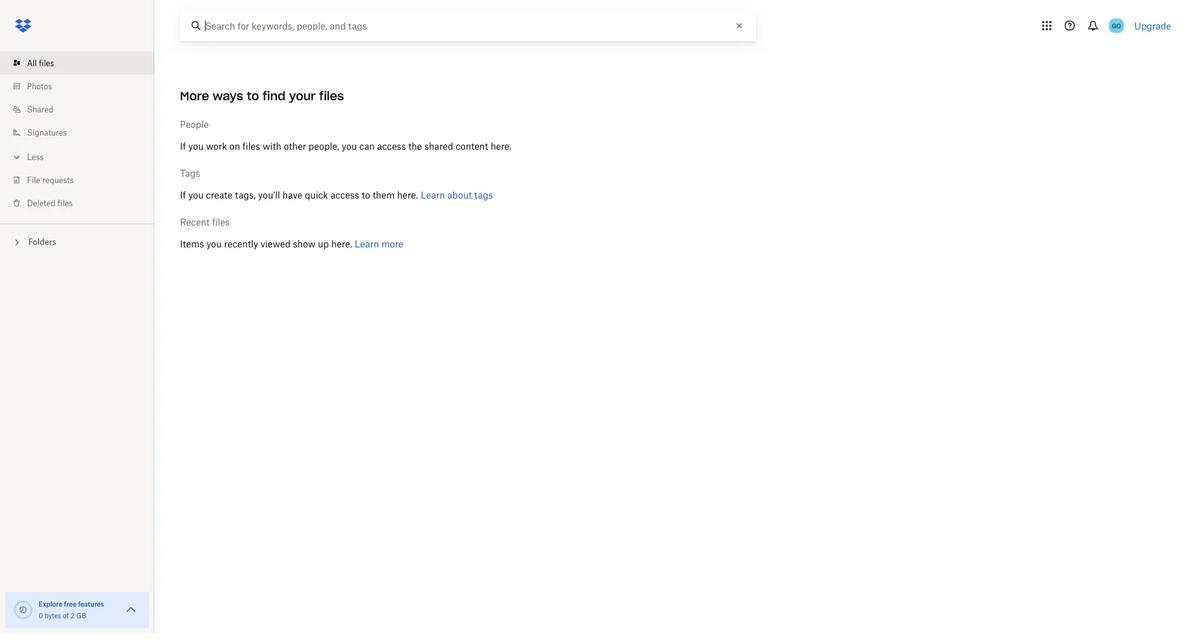 Task type: locate. For each thing, give the bounding box(es) containing it.
you
[[188, 140, 204, 151], [342, 140, 357, 151], [188, 189, 204, 200], [206, 238, 222, 249]]

you left can at the left top
[[342, 140, 357, 151]]

files for all files
[[39, 58, 54, 68]]

1 horizontal spatial here.
[[397, 189, 418, 200]]

0
[[39, 612, 43, 620]]

if you work on files with other people, you can access the shared content here.
[[180, 140, 512, 151]]

features
[[78, 600, 104, 608]]

1 if from the top
[[180, 140, 186, 151]]

you'll
[[258, 189, 280, 200]]

work
[[206, 140, 227, 151]]

0 vertical spatial if
[[180, 140, 186, 151]]

you down tags
[[188, 189, 204, 200]]

tags,
[[235, 189, 256, 200]]

create
[[206, 189, 233, 200]]

all files
[[27, 58, 54, 68]]

deleted
[[27, 198, 55, 208]]

here.
[[491, 140, 512, 151], [397, 189, 418, 200], [331, 238, 352, 249]]

of
[[63, 612, 69, 620]]

upgrade
[[1135, 20, 1171, 31]]

if for if you create tags, you'll have quick access to them here. learn about tags
[[180, 189, 186, 200]]

you for viewed
[[206, 238, 222, 249]]

you for tags,
[[188, 189, 204, 200]]

content
[[456, 140, 488, 151]]

0 horizontal spatial access
[[331, 189, 359, 200]]

0 vertical spatial to
[[247, 88, 259, 103]]

more
[[382, 238, 403, 249]]

viewed
[[261, 238, 291, 249]]

learn more link
[[355, 238, 403, 249]]

shared
[[27, 104, 53, 114]]

2 if from the top
[[180, 189, 186, 200]]

less
[[27, 152, 44, 162]]

Search in folder "Dropbox" text field
[[205, 19, 729, 33]]

1 vertical spatial learn
[[355, 238, 379, 249]]

list containing all files
[[0, 44, 154, 224]]

all files link
[[10, 51, 154, 75]]

access left the
[[377, 140, 406, 151]]

files right deleted
[[58, 198, 73, 208]]

recent files
[[180, 216, 230, 227]]

you right items
[[206, 238, 222, 249]]

2 horizontal spatial here.
[[491, 140, 512, 151]]

2 vertical spatial here.
[[331, 238, 352, 249]]

items you recently viewed show up here. learn more
[[180, 238, 403, 249]]

learn
[[421, 189, 445, 200], [355, 238, 379, 249]]

deleted files link
[[10, 192, 154, 215]]

files right the all
[[39, 58, 54, 68]]

signatures link
[[10, 121, 154, 144]]

1 vertical spatial if
[[180, 189, 186, 200]]

files inside list item
[[39, 58, 54, 68]]

folders button
[[0, 232, 154, 251]]

access right quick
[[331, 189, 359, 200]]

shared
[[425, 140, 453, 151]]

files
[[39, 58, 54, 68], [319, 88, 344, 103], [243, 140, 260, 151], [58, 198, 73, 208], [212, 216, 230, 227]]

0 vertical spatial here.
[[491, 140, 512, 151]]

if down people
[[180, 140, 186, 151]]

learn left "about"
[[421, 189, 445, 200]]

to
[[247, 88, 259, 103], [362, 189, 370, 200]]

here. right them
[[397, 189, 418, 200]]

if down tags
[[180, 189, 186, 200]]

to left them
[[362, 189, 370, 200]]

1 horizontal spatial access
[[377, 140, 406, 151]]

photos link
[[10, 75, 154, 98]]

items
[[180, 238, 204, 249]]

go button
[[1106, 15, 1127, 36]]

to left find
[[247, 88, 259, 103]]

list
[[0, 44, 154, 224]]

people
[[180, 119, 209, 130]]

can
[[359, 140, 375, 151]]

here. right content
[[491, 140, 512, 151]]

files for recent files
[[212, 216, 230, 227]]

learn left more
[[355, 238, 379, 249]]

files for deleted files
[[58, 198, 73, 208]]

0 vertical spatial learn
[[421, 189, 445, 200]]

you left work
[[188, 140, 204, 151]]

here. right up at the top
[[331, 238, 352, 249]]

if
[[180, 140, 186, 151], [180, 189, 186, 200]]

1 vertical spatial to
[[362, 189, 370, 200]]

explore
[[39, 600, 62, 608]]

access
[[377, 140, 406, 151], [331, 189, 359, 200]]

files right the recent
[[212, 216, 230, 227]]

with
[[263, 140, 281, 151]]

2
[[71, 612, 75, 620]]



Task type: describe. For each thing, give the bounding box(es) containing it.
recently
[[224, 238, 258, 249]]

0 horizontal spatial learn
[[355, 238, 379, 249]]

people,
[[309, 140, 339, 151]]

gb
[[76, 612, 86, 620]]

more
[[180, 88, 209, 103]]

requests
[[42, 175, 74, 185]]

go
[[1112, 22, 1121, 30]]

your
[[289, 88, 316, 103]]

the
[[408, 140, 422, 151]]

0 horizontal spatial here.
[[331, 238, 352, 249]]

upgrade link
[[1135, 20, 1171, 31]]

file requests
[[27, 175, 74, 185]]

less image
[[10, 151, 23, 164]]

tags
[[180, 167, 200, 178]]

have
[[283, 189, 302, 200]]

more ways to find your files
[[180, 88, 344, 103]]

recent
[[180, 216, 210, 227]]

other
[[284, 140, 306, 151]]

explore free features 0 bytes of 2 gb
[[39, 600, 104, 620]]

dropbox image
[[10, 13, 36, 39]]

quota usage element
[[13, 600, 33, 620]]

all files list item
[[0, 51, 154, 75]]

shared link
[[10, 98, 154, 121]]

1 vertical spatial access
[[331, 189, 359, 200]]

about
[[448, 189, 472, 200]]

1 horizontal spatial learn
[[421, 189, 445, 200]]

bytes
[[45, 612, 61, 620]]

quick
[[305, 189, 328, 200]]

free
[[64, 600, 77, 608]]

show
[[293, 238, 316, 249]]

folders
[[28, 237, 56, 247]]

0 vertical spatial access
[[377, 140, 406, 151]]

1 horizontal spatial to
[[362, 189, 370, 200]]

signatures
[[27, 128, 67, 137]]

file requests link
[[10, 168, 154, 192]]

up
[[318, 238, 329, 249]]

files right your
[[319, 88, 344, 103]]

find
[[263, 88, 286, 103]]

if you create tags, you'll have quick access to them here. learn about tags
[[180, 189, 493, 200]]

photos
[[27, 81, 52, 91]]

learn about tags link
[[418, 189, 493, 200]]

tags
[[474, 189, 493, 200]]

deleted files
[[27, 198, 73, 208]]

files right on
[[243, 140, 260, 151]]

ways
[[213, 88, 243, 103]]

1 vertical spatial here.
[[397, 189, 418, 200]]

on
[[230, 140, 240, 151]]

all
[[27, 58, 37, 68]]

if for if you work on files with other people, you can access the shared content here.
[[180, 140, 186, 151]]

you for on
[[188, 140, 204, 151]]

them
[[373, 189, 395, 200]]

file
[[27, 175, 40, 185]]

0 horizontal spatial to
[[247, 88, 259, 103]]



Task type: vqa. For each thing, say whether or not it's contained in the screenshot.
"them"
yes



